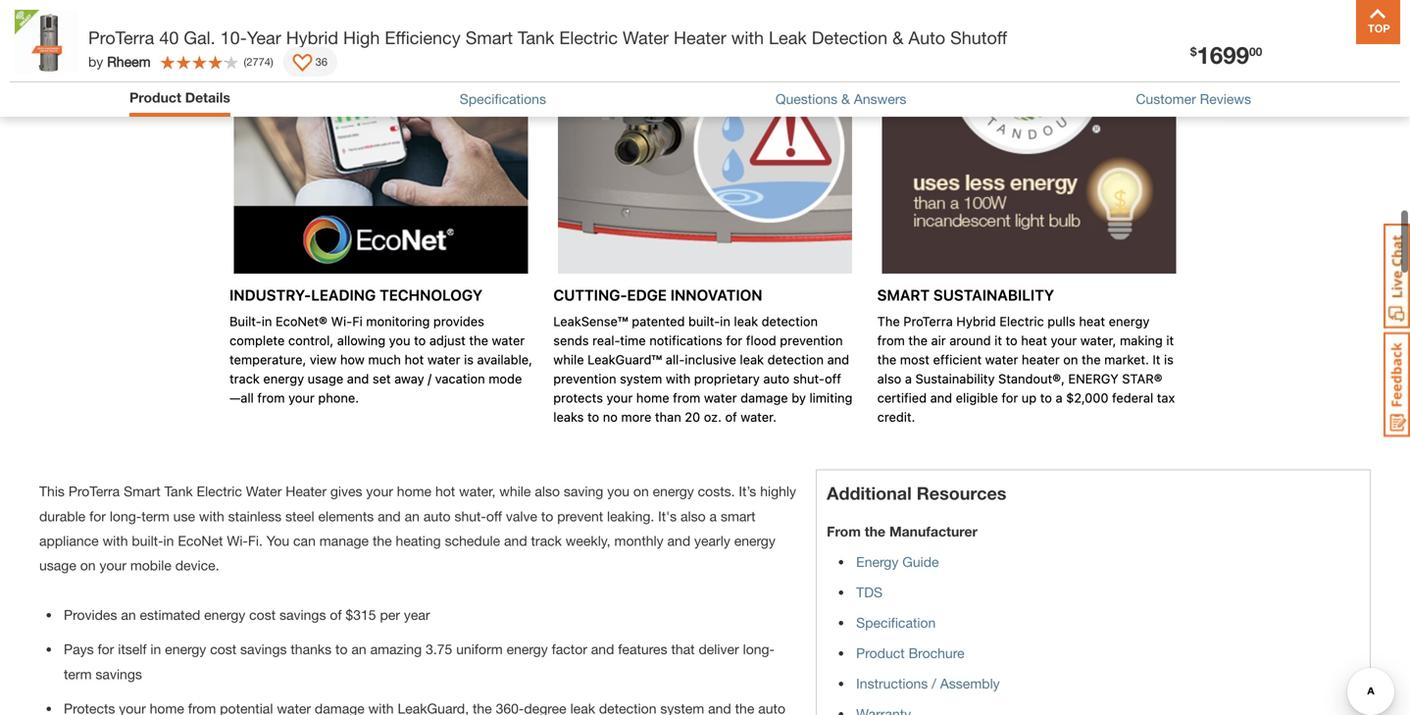Task type: describe. For each thing, give the bounding box(es) containing it.
deliver
[[699, 641, 739, 657]]

yearly
[[695, 533, 731, 549]]

you
[[267, 533, 290, 549]]

mobile
[[130, 557, 172, 574]]

energy down estimated
[[165, 641, 206, 657]]

gives
[[330, 483, 363, 499]]

answers
[[854, 91, 907, 107]]

it's
[[658, 508, 677, 524]]

high
[[343, 27, 380, 48]]

from the manufacturer
[[827, 523, 978, 540]]

while
[[500, 483, 531, 499]]

device.
[[175, 557, 219, 574]]

auto
[[909, 27, 946, 48]]

specification
[[857, 615, 936, 631]]

( 2774 )
[[244, 55, 273, 68]]

for inside pays for itself in energy cost savings thanks to an amazing 3.75 uniform energy factor and features that deliver long- term savings
[[98, 641, 114, 657]]

prevent
[[557, 508, 603, 524]]

40
[[159, 27, 179, 48]]

additional resources
[[827, 483, 1007, 504]]

instructions
[[857, 676, 928, 692]]

energy
[[857, 554, 899, 570]]

1 horizontal spatial &
[[893, 27, 904, 48]]

shut-
[[455, 508, 486, 524]]

schedule
[[445, 533, 500, 549]]

/
[[932, 676, 937, 692]]

usage
[[39, 557, 76, 574]]

2 vertical spatial savings
[[96, 666, 142, 682]]

specifications
[[460, 91, 546, 107]]

product brochure
[[857, 645, 965, 661]]

questions
[[776, 91, 838, 107]]

specification link
[[857, 615, 936, 631]]

instructions / assembly link
[[857, 676, 1000, 692]]

and down valve
[[504, 533, 527, 549]]

36 button
[[283, 47, 337, 77]]

costs.
[[698, 483, 735, 499]]

)
[[271, 55, 273, 68]]

pays
[[64, 641, 94, 657]]

2 horizontal spatial with
[[732, 27, 764, 48]]

elements
[[318, 508, 374, 524]]

product for product details
[[129, 89, 181, 105]]

gal.
[[184, 27, 215, 48]]

pays for itself in energy cost savings thanks to an amazing 3.75 uniform energy factor and features that deliver long- term savings
[[64, 641, 775, 682]]

product for product brochure
[[857, 645, 905, 661]]

provides
[[64, 607, 117, 623]]

0 horizontal spatial on
[[80, 557, 96, 574]]

by
[[88, 53, 103, 70]]

you
[[607, 483, 630, 499]]

1 vertical spatial also
[[681, 508, 706, 524]]

1 horizontal spatial with
[[199, 508, 224, 524]]

off
[[486, 508, 502, 524]]

product details
[[129, 89, 230, 105]]

highly
[[760, 483, 797, 499]]

stainless
[[228, 508, 282, 524]]

to inside pays for itself in energy cost savings thanks to an amazing 3.75 uniform energy factor and features that deliver long- term savings
[[336, 641, 348, 657]]

valve
[[506, 508, 538, 524]]

and down it's on the left bottom of page
[[668, 533, 691, 549]]

0 horizontal spatial an
[[121, 607, 136, 623]]

smart inside this proterra smart tank electric water heater gives your home hot water, while also saving you on energy costs. it's highly durable for long-term use with stainless steel elements and an auto shut-off valve to prevent leaking. it's also a smart appliance with built-in econet wi-fi. you can manage the heating schedule and track weekly, monthly and yearly energy usage on your mobile device.
[[124, 483, 161, 499]]

1 vertical spatial &
[[842, 91, 850, 107]]

00
[[1250, 45, 1263, 58]]

leaking.
[[607, 508, 655, 524]]

this
[[39, 483, 65, 499]]

brochure
[[909, 645, 965, 661]]

water,
[[459, 483, 496, 499]]

built-
[[132, 533, 163, 549]]

questions & answers
[[776, 91, 907, 107]]

monthly
[[615, 533, 664, 549]]

1 horizontal spatial your
[[366, 483, 393, 499]]

additional
[[827, 483, 912, 504]]

the inside this proterra smart tank electric water heater gives your home hot water, while also saving you on energy costs. it's highly durable for long-term use with stainless steel elements and an auto shut-off valve to prevent leaking. it's also a smart appliance with built-in econet wi-fi. you can manage the heating schedule and track weekly, monthly and yearly energy usage on your mobile device.
[[373, 533, 392, 549]]

energy down smart
[[734, 533, 776, 549]]

term inside this proterra smart tank electric water heater gives your home hot water, while also saving you on energy costs. it's highly durable for long-term use with stainless steel elements and an auto shut-off valve to prevent leaking. it's also a smart appliance with built-in econet wi-fi. you can manage the heating schedule and track weekly, monthly and yearly energy usage on your mobile device.
[[141, 508, 169, 524]]

this proterra smart tank electric water heater gives your home hot water, while also saving you on energy costs. it's highly durable for long-term use with stainless steel elements and an auto shut-off valve to prevent leaking. it's also a smart appliance with built-in econet wi-fi. you can manage the heating schedule and track weekly, monthly and yearly energy usage on your mobile device.
[[39, 483, 797, 574]]

estimated
[[140, 607, 200, 623]]

provides an estimated energy cost savings of $315 per year
[[64, 607, 430, 623]]

1699
[[1197, 41, 1250, 69]]

0 vertical spatial proterra
[[88, 27, 154, 48]]

it's
[[739, 483, 757, 499]]

energy guide
[[857, 554, 939, 570]]

leak
[[769, 27, 807, 48]]

1 horizontal spatial on
[[634, 483, 649, 499]]

from
[[827, 523, 861, 540]]

itself
[[118, 641, 147, 657]]

(
[[244, 55, 247, 68]]

home
[[397, 483, 432, 499]]

$315
[[346, 607, 376, 623]]

customer reviews
[[1136, 91, 1252, 107]]

heater inside this proterra smart tank electric water heater gives your home hot water, while also saving you on energy costs. it's highly durable for long-term use with stainless steel elements and an auto shut-off valve to prevent leaking. it's also a smart appliance with built-in econet wi-fi. you can manage the heating schedule and track weekly, monthly and yearly energy usage on your mobile device.
[[286, 483, 327, 499]]

assembly
[[940, 676, 1000, 692]]

0 vertical spatial water
[[623, 27, 669, 48]]

auto
[[424, 508, 451, 524]]

rheem
[[107, 53, 151, 70]]



Task type: vqa. For each thing, say whether or not it's contained in the screenshot.
the leftmost '&'
yes



Task type: locate. For each thing, give the bounding box(es) containing it.
0 vertical spatial with
[[732, 27, 764, 48]]

the
[[865, 523, 886, 540], [373, 533, 392, 549]]

1 horizontal spatial in
[[163, 533, 174, 549]]

0 vertical spatial tank
[[518, 27, 555, 48]]

in inside this proterra smart tank electric water heater gives your home hot water, while also saving you on energy costs. it's highly durable for long-term use with stainless steel elements and an auto shut-off valve to prevent leaking. it's also a smart appliance with built-in econet wi-fi. you can manage the heating schedule and track weekly, monthly and yearly energy usage on your mobile device.
[[163, 533, 174, 549]]

the up energy
[[865, 523, 886, 540]]

specifications button
[[460, 89, 546, 109], [460, 89, 546, 109]]

3.75
[[426, 641, 453, 657]]

to inside this proterra smart tank electric water heater gives your home hot water, while also saving you on energy costs. it's highly durable for long-term use with stainless steel elements and an auto shut-off valve to prevent leaking. it's also a smart appliance with built-in econet wi-fi. you can manage the heating schedule and track weekly, monthly and yearly energy usage on your mobile device.
[[541, 508, 554, 524]]

1 horizontal spatial tank
[[518, 27, 555, 48]]

$ 1699 00
[[1191, 41, 1263, 69]]

1 vertical spatial electric
[[197, 483, 242, 499]]

display image
[[293, 54, 313, 74]]

0 horizontal spatial to
[[336, 641, 348, 657]]

weekly,
[[566, 533, 611, 549]]

of
[[330, 607, 342, 623]]

uniform
[[456, 641, 503, 657]]

reviews
[[1200, 91, 1252, 107]]

for
[[89, 508, 106, 524], [98, 641, 114, 657]]

0 vertical spatial electric
[[560, 27, 618, 48]]

with left leak on the top right
[[732, 27, 764, 48]]

an down $315
[[352, 641, 367, 657]]

tank up use
[[164, 483, 193, 499]]

your left mobile in the left of the page
[[100, 557, 126, 574]]

cost inside pays for itself in energy cost savings thanks to an amazing 3.75 uniform energy factor and features that deliver long- term savings
[[210, 641, 237, 657]]

0 vertical spatial also
[[535, 483, 560, 499]]

per
[[380, 607, 400, 623]]

year
[[404, 607, 430, 623]]

year
[[247, 27, 281, 48]]

appliance
[[39, 533, 99, 549]]

heater left leak on the top right
[[674, 27, 727, 48]]

in right itself
[[150, 641, 161, 657]]

energy right estimated
[[204, 607, 246, 623]]

0 vertical spatial term
[[141, 508, 169, 524]]

thanks
[[291, 641, 332, 657]]

an inside pays for itself in energy cost savings thanks to an amazing 3.75 uniform energy factor and features that deliver long- term savings
[[352, 641, 367, 657]]

0 vertical spatial on
[[634, 483, 649, 499]]

on right you
[[634, 483, 649, 499]]

0 vertical spatial long-
[[110, 508, 141, 524]]

0 horizontal spatial in
[[150, 641, 161, 657]]

customer
[[1136, 91, 1197, 107]]

and right factor
[[591, 641, 614, 657]]

fi.
[[248, 533, 263, 549]]

smart
[[721, 508, 756, 524]]

questions & answers button
[[776, 89, 907, 109], [776, 89, 907, 109]]

1 horizontal spatial smart
[[466, 27, 513, 48]]

1 horizontal spatial term
[[141, 508, 169, 524]]

for right "durable"
[[89, 508, 106, 524]]

0 horizontal spatial electric
[[197, 483, 242, 499]]

1 vertical spatial heater
[[286, 483, 327, 499]]

1 vertical spatial tank
[[164, 483, 193, 499]]

0 vertical spatial &
[[893, 27, 904, 48]]

and down home
[[378, 508, 401, 524]]

also
[[535, 483, 560, 499], [681, 508, 706, 524]]

term up built-
[[141, 508, 169, 524]]

detection
[[812, 27, 888, 48]]

savings down provides an estimated energy cost savings of $315 per year
[[240, 641, 287, 657]]

an inside this proterra smart tank electric water heater gives your home hot water, while also saving you on energy costs. it's highly durable for long-term use with stainless steel elements and an auto shut-off valve to prevent leaking. it's also a smart appliance with built-in econet wi-fi. you can manage the heating schedule and track weekly, monthly and yearly energy usage on your mobile device.
[[405, 508, 420, 524]]

manufacturer
[[890, 523, 978, 540]]

1 vertical spatial an
[[121, 607, 136, 623]]

36
[[316, 55, 328, 68]]

0 vertical spatial savings
[[280, 607, 326, 623]]

0 vertical spatial your
[[366, 483, 393, 499]]

product details button
[[129, 87, 230, 112], [129, 87, 230, 108]]

efficiency
[[385, 27, 461, 48]]

and inside pays for itself in energy cost savings thanks to an amazing 3.75 uniform energy factor and features that deliver long- term savings
[[591, 641, 614, 657]]

heating
[[396, 533, 441, 549]]

product down rheem
[[129, 89, 181, 105]]

to right thanks on the left bottom of page
[[336, 641, 348, 657]]

an
[[405, 508, 420, 524], [121, 607, 136, 623], [352, 641, 367, 657]]

hybrid
[[286, 27, 338, 48]]

track
[[531, 533, 562, 549]]

on right usage
[[80, 557, 96, 574]]

1 horizontal spatial long-
[[743, 641, 775, 657]]

live chat image
[[1384, 224, 1411, 329]]

0 vertical spatial product
[[129, 89, 181, 105]]

1 vertical spatial in
[[150, 641, 161, 657]]

0 vertical spatial smart
[[466, 27, 513, 48]]

2 horizontal spatial an
[[405, 508, 420, 524]]

wi-
[[227, 533, 248, 549]]

1 vertical spatial on
[[80, 557, 96, 574]]

guide
[[903, 554, 939, 570]]

with left built-
[[103, 533, 128, 549]]

to up track
[[541, 508, 554, 524]]

term inside pays for itself in energy cost savings thanks to an amazing 3.75 uniform energy factor and features that deliver long- term savings
[[64, 666, 92, 682]]

long- inside pays for itself in energy cost savings thanks to an amazing 3.75 uniform energy factor and features that deliver long- term savings
[[743, 641, 775, 657]]

tank inside this proterra smart tank electric water heater gives your home hot water, while also saving you on energy costs. it's highly durable for long-term use with stainless steel elements and an auto shut-off valve to prevent leaking. it's also a smart appliance with built-in econet wi-fi. you can manage the heating schedule and track weekly, monthly and yearly energy usage on your mobile device.
[[164, 483, 193, 499]]

1 horizontal spatial product
[[857, 645, 905, 661]]

& left answers
[[842, 91, 850, 107]]

feedback link image
[[1384, 332, 1411, 438]]

1 vertical spatial product
[[857, 645, 905, 661]]

proterra 40 gal. 10-year hybrid high efficiency smart tank electric water heater with leak detection & auto shutoff
[[88, 27, 1008, 48]]

smart up specifications
[[466, 27, 513, 48]]

1 horizontal spatial electric
[[560, 27, 618, 48]]

0 horizontal spatial heater
[[286, 483, 327, 499]]

the left heating
[[373, 533, 392, 549]]

electric inside this proterra smart tank electric water heater gives your home hot water, while also saving you on energy costs. it's highly durable for long-term use with stainless steel elements and an auto shut-off valve to prevent leaking. it's also a smart appliance with built-in econet wi-fi. you can manage the heating schedule and track weekly, monthly and yearly energy usage on your mobile device.
[[197, 483, 242, 499]]

0 horizontal spatial tank
[[164, 483, 193, 499]]

proterra up "durable"
[[68, 483, 120, 499]]

1 vertical spatial term
[[64, 666, 92, 682]]

also right 'while'
[[535, 483, 560, 499]]

0 horizontal spatial term
[[64, 666, 92, 682]]

proterra
[[88, 27, 154, 48], [68, 483, 120, 499]]

1 vertical spatial your
[[100, 557, 126, 574]]

1 vertical spatial smart
[[124, 483, 161, 499]]

can
[[293, 533, 316, 549]]

tds link
[[857, 584, 883, 600]]

tank up specifications
[[518, 27, 555, 48]]

0 horizontal spatial &
[[842, 91, 850, 107]]

1 vertical spatial water
[[246, 483, 282, 499]]

energy up it's on the left bottom of page
[[653, 483, 694, 499]]

heater up steel
[[286, 483, 327, 499]]

long- inside this proterra smart tank electric water heater gives your home hot water, while also saving you on energy costs. it's highly durable for long-term use with stainless steel elements and an auto shut-off valve to prevent leaking. it's also a smart appliance with built-in econet wi-fi. you can manage the heating schedule and track weekly, monthly and yearly energy usage on your mobile device.
[[110, 508, 141, 524]]

0 vertical spatial to
[[541, 508, 554, 524]]

factor
[[552, 641, 587, 657]]

2 vertical spatial with
[[103, 533, 128, 549]]

product up instructions
[[857, 645, 905, 661]]

1 horizontal spatial also
[[681, 508, 706, 524]]

your
[[366, 483, 393, 499], [100, 557, 126, 574]]

also left a
[[681, 508, 706, 524]]

$
[[1191, 45, 1197, 58]]

1 horizontal spatial an
[[352, 641, 367, 657]]

term down 'pays'
[[64, 666, 92, 682]]

use
[[173, 508, 195, 524]]

2 vertical spatial an
[[352, 641, 367, 657]]

term
[[141, 508, 169, 524], [64, 666, 92, 682]]

0 horizontal spatial long-
[[110, 508, 141, 524]]

product
[[129, 89, 181, 105], [857, 645, 905, 661]]

for left itself
[[98, 641, 114, 657]]

1 horizontal spatial heater
[[674, 27, 727, 48]]

0 horizontal spatial cost
[[210, 641, 237, 657]]

0 horizontal spatial your
[[100, 557, 126, 574]]

by rheem
[[88, 53, 151, 70]]

savings left of
[[280, 607, 326, 623]]

& left auto
[[893, 27, 904, 48]]

tds
[[857, 584, 883, 600]]

10-
[[220, 27, 247, 48]]

with up econet
[[199, 508, 224, 524]]

cost down provides an estimated energy cost savings of $315 per year
[[210, 641, 237, 657]]

1 horizontal spatial to
[[541, 508, 554, 524]]

top button
[[1357, 0, 1401, 44]]

&
[[893, 27, 904, 48], [842, 91, 850, 107]]

product brochure link
[[857, 645, 965, 661]]

energy left factor
[[507, 641, 548, 657]]

0 vertical spatial in
[[163, 533, 174, 549]]

hot
[[436, 483, 455, 499]]

instructions / assembly
[[857, 676, 1000, 692]]

in
[[163, 533, 174, 549], [150, 641, 161, 657]]

resources
[[917, 483, 1007, 504]]

for inside this proterra smart tank electric water heater gives your home hot water, while also saving you on energy costs. it's highly durable for long-term use with stainless steel elements and an auto shut-off valve to prevent leaking. it's also a smart appliance with built-in econet wi-fi. you can manage the heating schedule and track weekly, monthly and yearly energy usage on your mobile device.
[[89, 508, 106, 524]]

that
[[671, 641, 695, 657]]

1 vertical spatial cost
[[210, 641, 237, 657]]

shutoff
[[951, 27, 1008, 48]]

in down use
[[163, 533, 174, 549]]

1 vertical spatial savings
[[240, 641, 287, 657]]

tank
[[518, 27, 555, 48], [164, 483, 193, 499]]

0 horizontal spatial product
[[129, 89, 181, 105]]

saving
[[564, 483, 604, 499]]

0 horizontal spatial smart
[[124, 483, 161, 499]]

long- up built-
[[110, 508, 141, 524]]

smart
[[466, 27, 513, 48], [124, 483, 161, 499]]

1 vertical spatial long-
[[743, 641, 775, 657]]

product image image
[[15, 10, 78, 74]]

0 horizontal spatial water
[[246, 483, 282, 499]]

1 vertical spatial proterra
[[68, 483, 120, 499]]

in inside pays for itself in energy cost savings thanks to an amazing 3.75 uniform energy factor and features that deliver long- term savings
[[150, 641, 161, 657]]

1 vertical spatial with
[[199, 508, 224, 524]]

1 vertical spatial to
[[336, 641, 348, 657]]

1 horizontal spatial cost
[[249, 607, 276, 623]]

on
[[634, 483, 649, 499], [80, 557, 96, 574]]

0 vertical spatial for
[[89, 508, 106, 524]]

manage
[[320, 533, 369, 549]]

0 horizontal spatial also
[[535, 483, 560, 499]]

electric
[[560, 27, 618, 48], [197, 483, 242, 499]]

water inside this proterra smart tank electric water heater gives your home hot water, while also saving you on energy costs. it's highly durable for long-term use with stainless steel elements and an auto shut-off valve to prevent leaking. it's also a smart appliance with built-in econet wi-fi. you can manage the heating schedule and track weekly, monthly and yearly energy usage on your mobile device.
[[246, 483, 282, 499]]

your right gives at bottom left
[[366, 483, 393, 499]]

proterra inside this proterra smart tank electric water heater gives your home hot water, while also saving you on energy costs. it's highly durable for long-term use with stainless steel elements and an auto shut-off valve to prevent leaking. it's also a smart appliance with built-in econet wi-fi. you can manage the heating schedule and track weekly, monthly and yearly energy usage on your mobile device.
[[68, 483, 120, 499]]

2774
[[247, 55, 271, 68]]

1 horizontal spatial water
[[623, 27, 669, 48]]

a
[[710, 508, 717, 524]]

durable
[[39, 508, 86, 524]]

with
[[732, 27, 764, 48], [199, 508, 224, 524], [103, 533, 128, 549]]

0 vertical spatial an
[[405, 508, 420, 524]]

0 horizontal spatial the
[[373, 533, 392, 549]]

long-
[[110, 508, 141, 524], [743, 641, 775, 657]]

an up itself
[[121, 607, 136, 623]]

savings down itself
[[96, 666, 142, 682]]

smart up built-
[[124, 483, 161, 499]]

an down home
[[405, 508, 420, 524]]

long- right deliver
[[743, 641, 775, 657]]

amazing
[[370, 641, 422, 657]]

0 vertical spatial heater
[[674, 27, 727, 48]]

1 vertical spatial for
[[98, 641, 114, 657]]

0 vertical spatial cost
[[249, 607, 276, 623]]

proterra up by rheem at the left top of the page
[[88, 27, 154, 48]]

cost left of
[[249, 607, 276, 623]]

0 horizontal spatial with
[[103, 533, 128, 549]]

1 horizontal spatial the
[[865, 523, 886, 540]]

energy guide link
[[857, 554, 939, 570]]



